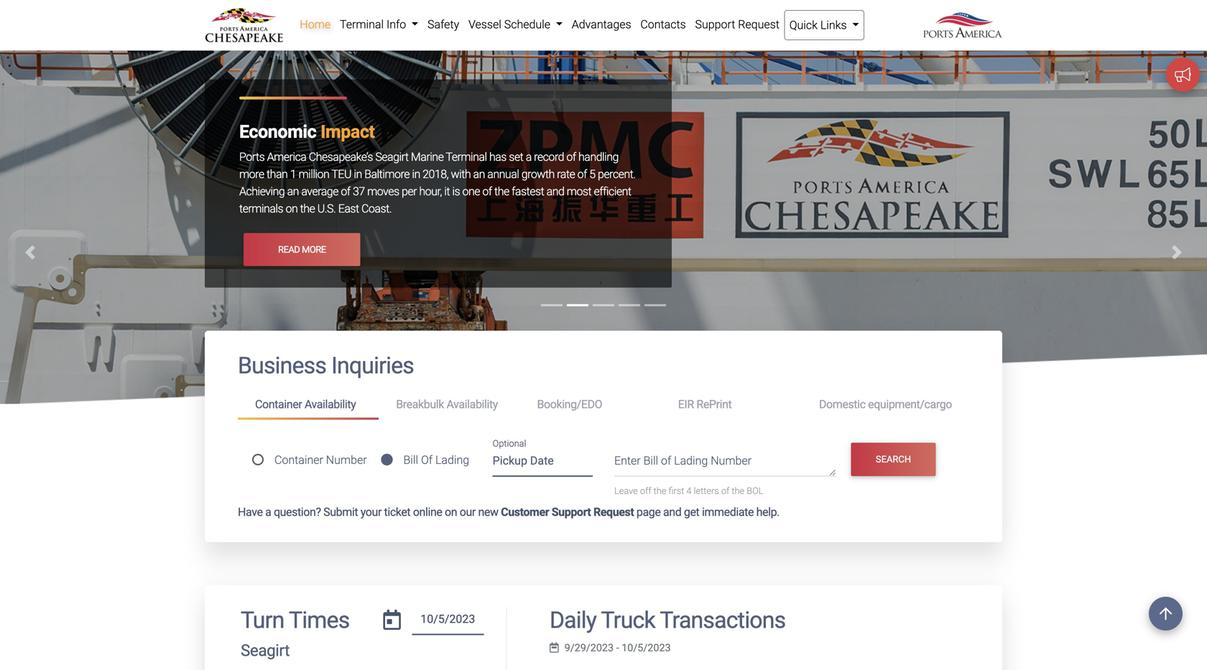 Task type: locate. For each thing, give the bounding box(es) containing it.
a inside ports america chesapeake's seagirt marine terminal has set a record of handling more than 1 million teu in baltimore in 2018,                         with an annual growth rate of 5 percent. achieving an average of 37 moves per hour, it is one of the fastest and most efficient terminals on the u.s. east coast.
[[526, 150, 532, 164]]

advantages
[[572, 18, 632, 31]]

request left quick
[[739, 18, 780, 31]]

search button
[[852, 443, 936, 477]]

safety
[[428, 18, 460, 31]]

the right off
[[654, 486, 667, 497]]

1 horizontal spatial seagirt
[[376, 150, 409, 164]]

calendar day image
[[383, 610, 401, 631]]

get
[[684, 506, 700, 520]]

1 horizontal spatial a
[[526, 150, 532, 164]]

0 horizontal spatial in
[[354, 167, 362, 181]]

1 vertical spatial terminal
[[446, 150, 487, 164]]

1 horizontal spatial on
[[445, 506, 457, 520]]

a inside main content
[[265, 506, 271, 520]]

1 availability from the left
[[305, 398, 356, 412]]

1 vertical spatial an
[[287, 185, 299, 198]]

container down business
[[255, 398, 302, 412]]

eir
[[679, 398, 694, 412]]

1 vertical spatial support
[[552, 506, 591, 520]]

and down 'rate'
[[547, 185, 565, 198]]

daily
[[550, 608, 597, 635]]

seagirt inside main content
[[241, 642, 290, 661]]

10/5/2023
[[622, 642, 671, 655]]

support right customer
[[552, 506, 591, 520]]

more
[[302, 244, 326, 255]]

0 horizontal spatial seagirt
[[241, 642, 290, 661]]

per
[[402, 185, 417, 198]]

economic engine image
[[0, 51, 1208, 572]]

have
[[238, 506, 263, 520]]

availability down the business inquiries
[[305, 398, 356, 412]]

number
[[326, 454, 367, 467], [711, 454, 752, 468]]

schedule
[[505, 18, 551, 31]]

average
[[302, 185, 339, 198]]

of up first
[[661, 454, 672, 468]]

a
[[526, 150, 532, 164], [265, 506, 271, 520]]

9/29/2023 - 10/5/2023
[[565, 642, 671, 655]]

1 vertical spatial container
[[275, 454, 323, 467]]

question?
[[274, 506, 321, 520]]

number up bol
[[711, 454, 752, 468]]

0 vertical spatial and
[[547, 185, 565, 198]]

the
[[495, 185, 510, 198], [300, 202, 315, 216], [654, 486, 667, 497], [732, 486, 745, 497]]

set
[[509, 150, 524, 164]]

container for container number
[[275, 454, 323, 467]]

0 horizontal spatial an
[[287, 185, 299, 198]]

bol
[[747, 486, 764, 497]]

2 availability from the left
[[447, 398, 498, 412]]

help.
[[757, 506, 780, 520]]

on
[[286, 202, 298, 216], [445, 506, 457, 520]]

lading
[[436, 454, 470, 467], [675, 454, 708, 468]]

1 horizontal spatial support
[[696, 18, 736, 31]]

None text field
[[412, 608, 484, 636]]

inquiries
[[332, 353, 414, 380]]

0 horizontal spatial request
[[594, 506, 634, 520]]

online
[[413, 506, 442, 520]]

off
[[641, 486, 652, 497]]

new
[[478, 506, 499, 520]]

has
[[490, 150, 507, 164]]

container for container availability
[[255, 398, 302, 412]]

request
[[739, 18, 780, 31], [594, 506, 634, 520]]

support right contacts link on the right of page
[[696, 18, 736, 31]]

moves
[[367, 185, 399, 198]]

economic impact
[[239, 121, 375, 142]]

seagirt down turn
[[241, 642, 290, 661]]

9/29/2023
[[565, 642, 614, 655]]

seagirt
[[376, 150, 409, 164], [241, 642, 290, 661]]

0 horizontal spatial support
[[552, 506, 591, 520]]

in up per
[[412, 167, 420, 181]]

number up submit
[[326, 454, 367, 467]]

of up 'rate'
[[567, 150, 576, 164]]

0 horizontal spatial and
[[547, 185, 565, 198]]

0 horizontal spatial on
[[286, 202, 298, 216]]

a right have
[[265, 506, 271, 520]]

of
[[421, 454, 433, 467]]

immediate
[[702, 506, 754, 520]]

container number
[[275, 454, 367, 467]]

ports america chesapeake's seagirt marine terminal has set a record of handling more than 1 million teu in baltimore in 2018,                         with an annual growth rate of 5 percent. achieving an average of 37 moves per hour, it is one of the fastest and most efficient terminals on the u.s. east coast.
[[239, 150, 636, 216]]

0 vertical spatial on
[[286, 202, 298, 216]]

record
[[534, 150, 564, 164]]

bill left the of
[[404, 454, 418, 467]]

availability right "breakbulk"
[[447, 398, 498, 412]]

quick links link
[[785, 10, 865, 40]]

support
[[696, 18, 736, 31], [552, 506, 591, 520]]

1 horizontal spatial terminal
[[446, 150, 487, 164]]

chesapeake's
[[309, 150, 373, 164]]

of right one
[[483, 185, 492, 198]]

a right "set"
[[526, 150, 532, 164]]

request down leave
[[594, 506, 634, 520]]

fastest
[[512, 185, 544, 198]]

1 horizontal spatial and
[[664, 506, 682, 520]]

lading right the of
[[436, 454, 470, 467]]

advantages link
[[568, 10, 636, 39]]

1 vertical spatial seagirt
[[241, 642, 290, 661]]

1 horizontal spatial request
[[739, 18, 780, 31]]

seagirt up baltimore
[[376, 150, 409, 164]]

container up question?
[[275, 454, 323, 467]]

on right terminals
[[286, 202, 298, 216]]

of
[[567, 150, 576, 164], [578, 167, 587, 181], [341, 185, 351, 198], [483, 185, 492, 198], [661, 454, 672, 468], [722, 486, 730, 497]]

1 vertical spatial request
[[594, 506, 634, 520]]

1 vertical spatial and
[[664, 506, 682, 520]]

an down 1
[[287, 185, 299, 198]]

terminal up with
[[446, 150, 487, 164]]

1 horizontal spatial an
[[473, 167, 485, 181]]

1 horizontal spatial availability
[[447, 398, 498, 412]]

read more link
[[244, 233, 361, 267]]

1 horizontal spatial in
[[412, 167, 420, 181]]

0 horizontal spatial availability
[[305, 398, 356, 412]]

0 vertical spatial request
[[739, 18, 780, 31]]

safety link
[[423, 10, 464, 39]]

reprint
[[697, 398, 732, 412]]

quick
[[790, 18, 818, 32]]

0 horizontal spatial a
[[265, 506, 271, 520]]

and left get on the bottom right of the page
[[664, 506, 682, 520]]

main content
[[194, 331, 1014, 671]]

an right with
[[473, 167, 485, 181]]

on left our
[[445, 506, 457, 520]]

breakbulk
[[396, 398, 444, 412]]

0 vertical spatial support
[[696, 18, 736, 31]]

2 in from the left
[[412, 167, 420, 181]]

in
[[354, 167, 362, 181], [412, 167, 420, 181]]

0 vertical spatial a
[[526, 150, 532, 164]]

-
[[617, 642, 619, 655]]

home
[[300, 18, 331, 31]]

bill right enter
[[644, 454, 659, 468]]

calendar week image
[[550, 643, 559, 654]]

1 vertical spatial a
[[265, 506, 271, 520]]

info
[[387, 18, 406, 31]]

0 vertical spatial seagirt
[[376, 150, 409, 164]]

handling
[[579, 150, 619, 164]]

availability
[[305, 398, 356, 412], [447, 398, 498, 412]]

container
[[255, 398, 302, 412], [275, 454, 323, 467]]

million
[[299, 167, 329, 181]]

terminal left the info
[[340, 18, 384, 31]]

main content containing business inquiries
[[194, 331, 1014, 671]]

truck
[[601, 608, 656, 635]]

booking/edo
[[537, 398, 603, 412]]

more
[[239, 167, 264, 181]]

hour,
[[419, 185, 442, 198]]

bill
[[404, 454, 418, 467], [644, 454, 659, 468]]

0 vertical spatial container
[[255, 398, 302, 412]]

in right teu in the left of the page
[[354, 167, 362, 181]]

0 horizontal spatial terminal
[[340, 18, 384, 31]]

Enter Bill of Lading Number text field
[[615, 453, 837, 477]]

lading up 4
[[675, 454, 708, 468]]



Task type: vqa. For each thing, say whether or not it's contained in the screenshot.
the Tweets to the top
no



Task type: describe. For each thing, give the bounding box(es) containing it.
2018,
[[423, 167, 449, 181]]

search
[[876, 454, 912, 465]]

1
[[290, 167, 296, 181]]

support request
[[696, 18, 780, 31]]

times
[[289, 608, 350, 635]]

breakbulk availability
[[396, 398, 498, 412]]

booking/edo link
[[520, 392, 661, 418]]

transactions
[[660, 608, 786, 635]]

go to top image
[[1150, 597, 1183, 631]]

4
[[687, 486, 692, 497]]

the left u.s.
[[300, 202, 315, 216]]

marine
[[411, 150, 444, 164]]

vessel
[[469, 18, 502, 31]]

enter
[[615, 454, 641, 468]]

rate
[[557, 167, 575, 181]]

east
[[338, 202, 359, 216]]

5
[[590, 167, 596, 181]]

seagirt inside ports america chesapeake's seagirt marine terminal has set a record of handling more than 1 million teu in baltimore in 2018,                         with an annual growth rate of 5 percent. achieving an average of 37 moves per hour, it is one of the fastest and most efficient terminals on the u.s. east coast.
[[376, 150, 409, 164]]

customer support request link
[[501, 506, 634, 520]]

the left bol
[[732, 486, 745, 497]]

bill of lading
[[404, 454, 470, 467]]

eir reprint link
[[661, 392, 802, 418]]

with
[[451, 167, 471, 181]]

terminal info
[[340, 18, 409, 31]]

ticket
[[384, 506, 411, 520]]

of left 37
[[341, 185, 351, 198]]

vessel schedule link
[[464, 10, 568, 39]]

economic
[[239, 121, 317, 142]]

impact
[[321, 121, 375, 142]]

37
[[353, 185, 365, 198]]

1 in from the left
[[354, 167, 362, 181]]

than
[[267, 167, 288, 181]]

is
[[453, 185, 460, 198]]

achieving
[[239, 185, 285, 198]]

0 vertical spatial terminal
[[340, 18, 384, 31]]

our
[[460, 506, 476, 520]]

page
[[637, 506, 661, 520]]

enter bill of lading number
[[615, 454, 752, 468]]

submit
[[324, 506, 358, 520]]

1 vertical spatial on
[[445, 506, 457, 520]]

business inquiries
[[238, 353, 414, 380]]

on inside ports america chesapeake's seagirt marine terminal has set a record of handling more than 1 million teu in baltimore in 2018,                         with an annual growth rate of 5 percent. achieving an average of 37 moves per hour, it is one of the fastest and most efficient terminals on the u.s. east coast.
[[286, 202, 298, 216]]

0 horizontal spatial bill
[[404, 454, 418, 467]]

1 horizontal spatial bill
[[644, 454, 659, 468]]

0 horizontal spatial number
[[326, 454, 367, 467]]

1 horizontal spatial number
[[711, 454, 752, 468]]

leave
[[615, 486, 638, 497]]

daily truck transactions
[[550, 608, 786, 635]]

contacts
[[641, 18, 686, 31]]

leave off the first 4 letters of the bol
[[615, 486, 764, 497]]

turn
[[241, 608, 284, 635]]

ports
[[239, 150, 265, 164]]

the down annual
[[495, 185, 510, 198]]

contacts link
[[636, 10, 691, 39]]

0 horizontal spatial lading
[[436, 454, 470, 467]]

annual
[[488, 167, 519, 181]]

most
[[567, 185, 592, 198]]

terminals
[[239, 202, 283, 216]]

read
[[278, 244, 300, 255]]

terminal inside ports america chesapeake's seagirt marine terminal has set a record of handling more than 1 million teu in baltimore in 2018,                         with an annual growth rate of 5 percent. achieving an average of 37 moves per hour, it is one of the fastest and most efficient terminals on the u.s. east coast.
[[446, 150, 487, 164]]

Optional text field
[[493, 449, 593, 478]]

letters
[[694, 486, 720, 497]]

customer
[[501, 506, 549, 520]]

terminal info link
[[335, 10, 423, 39]]

efficient
[[594, 185, 632, 198]]

teu
[[332, 167, 352, 181]]

first
[[669, 486, 685, 497]]

links
[[821, 18, 847, 32]]

one
[[463, 185, 480, 198]]

coast.
[[362, 202, 392, 216]]

read more
[[278, 244, 326, 255]]

domestic
[[820, 398, 866, 412]]

percent.
[[598, 167, 636, 181]]

optional
[[493, 439, 527, 449]]

it
[[445, 185, 450, 198]]

container availability link
[[238, 392, 379, 420]]

container availability
[[255, 398, 356, 412]]

your
[[361, 506, 382, 520]]

of right letters
[[722, 486, 730, 497]]

of left 5
[[578, 167, 587, 181]]

availability for breakbulk availability
[[447, 398, 498, 412]]

request inside main content
[[594, 506, 634, 520]]

and inside ports america chesapeake's seagirt marine terminal has set a record of handling more than 1 million teu in baltimore in 2018,                         with an annual growth rate of 5 percent. achieving an average of 37 moves per hour, it is one of the fastest and most efficient terminals on the u.s. east coast.
[[547, 185, 565, 198]]

availability for container availability
[[305, 398, 356, 412]]

vessel schedule
[[469, 18, 554, 31]]

domestic equipment/cargo
[[820, 398, 953, 412]]

baltimore
[[365, 167, 410, 181]]

1 horizontal spatial lading
[[675, 454, 708, 468]]

0 vertical spatial an
[[473, 167, 485, 181]]

business
[[238, 353, 326, 380]]

breakbulk availability link
[[379, 392, 520, 418]]

quick links
[[790, 18, 850, 32]]



